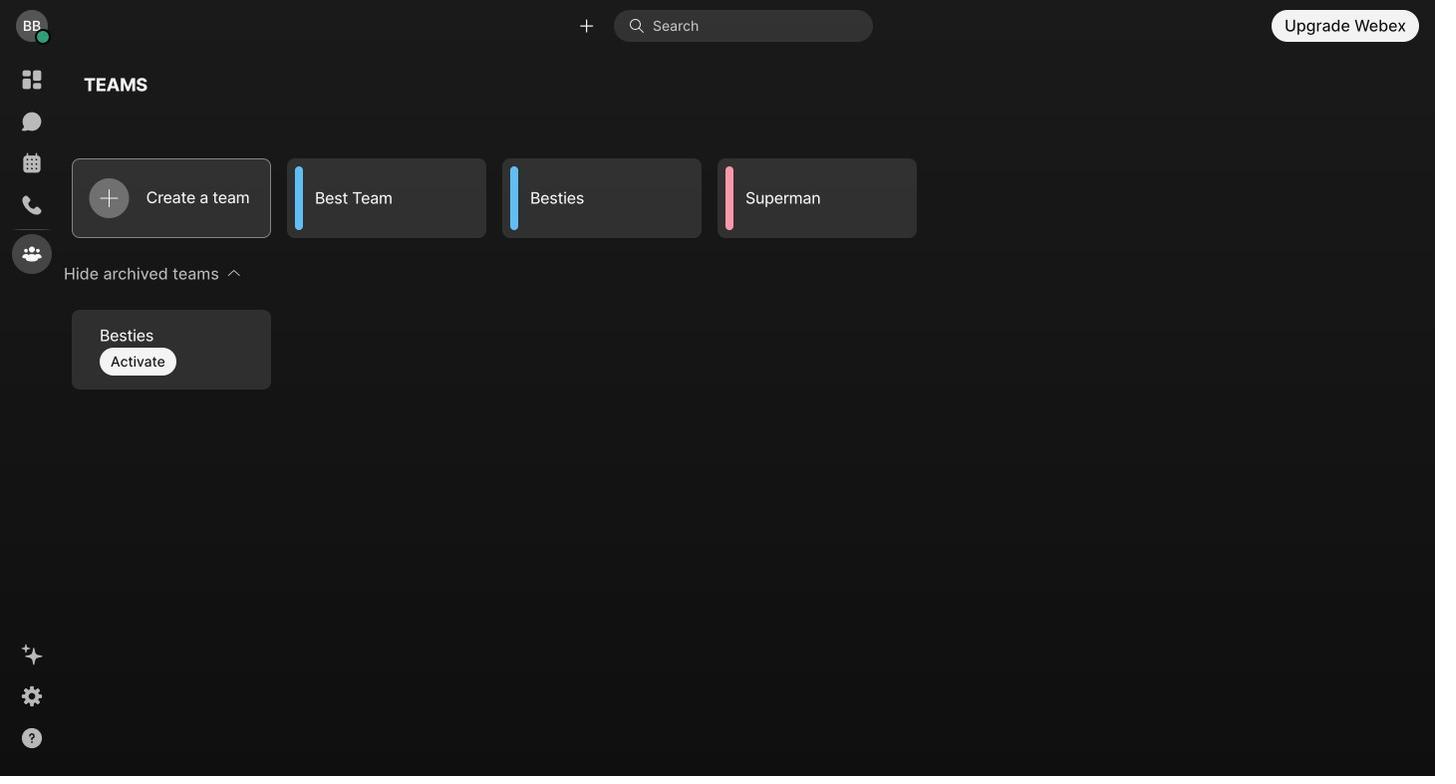 Task type: describe. For each thing, give the bounding box(es) containing it.
teams list list
[[64, 150, 1404, 246]]

create new team image
[[100, 189, 118, 207]]



Task type: locate. For each thing, give the bounding box(es) containing it.
archived teams list list
[[64, 302, 1404, 398]]

navigation
[[0, 52, 64, 777]]

webex tab list
[[12, 60, 52, 274]]

hide archived teams image
[[227, 267, 241, 281]]



Task type: vqa. For each thing, say whether or not it's contained in the screenshot.
group
no



